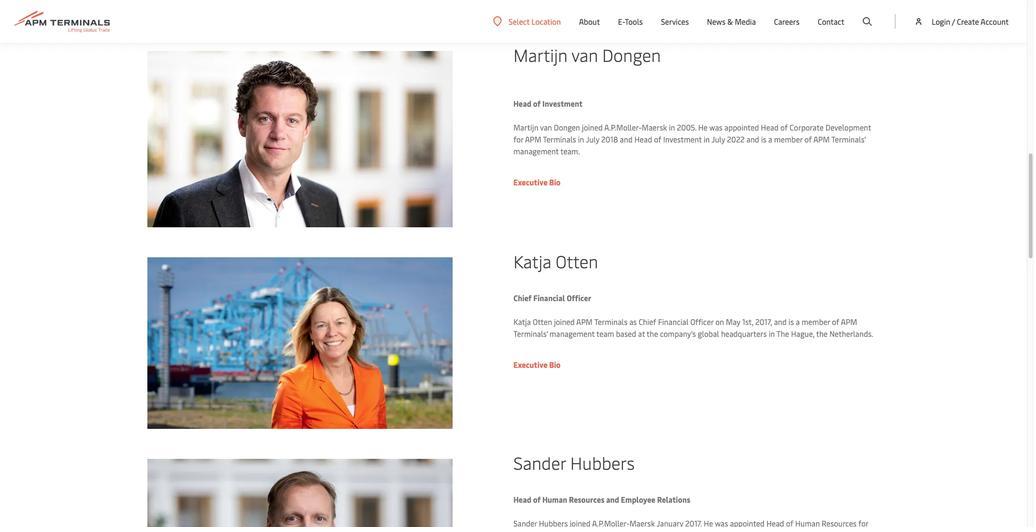 Task type: vqa. For each thing, say whether or not it's contained in the screenshot.
FEEDBACK button
no



Task type: locate. For each thing, give the bounding box(es) containing it.
0 vertical spatial bio
[[550, 177, 561, 187]]

in
[[669, 122, 676, 132], [578, 134, 585, 144], [704, 134, 710, 144], [769, 329, 775, 339]]

resources
[[569, 495, 605, 506]]

1 horizontal spatial officer
[[691, 317, 714, 327]]

0 vertical spatial terminals'
[[832, 134, 866, 144]]

chief financial officer
[[514, 293, 592, 303]]

0 vertical spatial is
[[762, 134, 767, 144]]

chief
[[514, 293, 532, 303], [639, 317, 657, 327]]

0 vertical spatial katja
[[514, 249, 552, 273]]

van inside martijn van dongen joined a.p.moller-maersk in 2005. he was appointed head of corporate development for apm terminals in july 2018 and head of investment in july 2022 and is a member of apm terminals' management team.
[[540, 122, 552, 132]]

is up the
[[789, 317, 795, 327]]

0 horizontal spatial investment
[[543, 98, 583, 109]]

dongen inside martijn van dongen joined a.p.moller-maersk in 2005. he was appointed head of corporate development for apm terminals in july 2018 and head of investment in july 2022 and is a member of apm terminals' management team.
[[554, 122, 580, 132]]

1 vertical spatial financial
[[659, 317, 689, 327]]

hubbers
[[571, 452, 635, 475]]

terminals' down development in the top right of the page
[[832, 134, 866, 144]]

head right appointed
[[761, 122, 779, 132]]

bio
[[550, 177, 561, 187], [550, 360, 561, 370]]

headquarters
[[722, 329, 767, 339]]

martijn van dongen, head of corporate development, apm terminals image
[[147, 51, 453, 228]]

1 executive from the top
[[514, 177, 548, 187]]

0 vertical spatial martijn
[[514, 43, 568, 66]]

on
[[716, 317, 725, 327]]

in left the
[[769, 329, 775, 339]]

2005. he
[[677, 122, 708, 132]]

dongen
[[603, 43, 661, 66], [554, 122, 580, 132]]

katja otten image
[[147, 258, 453, 430]]

about button
[[579, 0, 600, 43]]

executive bio link
[[514, 177, 561, 187], [514, 360, 561, 370]]

katja
[[514, 249, 552, 273], [514, 317, 531, 327]]

officer
[[567, 293, 592, 303], [691, 317, 714, 327]]

1st,
[[743, 317, 754, 327]]

relations
[[658, 495, 691, 506]]

services
[[661, 16, 689, 27]]

1 horizontal spatial is
[[789, 317, 795, 327]]

netherlands.
[[830, 329, 874, 339]]

katja for katja otten
[[514, 249, 552, 273]]

member down corporate
[[775, 134, 803, 144]]

1 horizontal spatial investment
[[664, 134, 702, 144]]

financial up company's
[[659, 317, 689, 327]]

van down head of investment
[[540, 122, 552, 132]]

sander hubbers
[[514, 452, 635, 475]]

1 horizontal spatial the
[[817, 329, 828, 339]]

a
[[769, 134, 773, 144], [796, 317, 800, 327]]

1 horizontal spatial dongen
[[603, 43, 661, 66]]

head
[[514, 98, 532, 109], [761, 122, 779, 132], [635, 134, 653, 144], [514, 495, 532, 506]]

2 bio from the top
[[550, 360, 561, 370]]

1 horizontal spatial joined
[[582, 122, 603, 132]]

officer up global at bottom right
[[691, 317, 714, 327]]

management down the for
[[514, 146, 559, 156]]

terminals' down chief financial officer
[[514, 329, 548, 339]]

martijn up the for
[[514, 122, 539, 132]]

account
[[981, 16, 1010, 27]]

0 horizontal spatial officer
[[567, 293, 592, 303]]

0 vertical spatial executive
[[514, 177, 548, 187]]

otten
[[556, 249, 599, 273], [533, 317, 552, 327]]

contact
[[818, 16, 845, 27]]

1 katja from the top
[[514, 249, 552, 273]]

news & media
[[708, 16, 756, 27]]

and down a.p.moller-
[[620, 134, 633, 144]]

van
[[572, 43, 598, 66], [540, 122, 552, 132]]

joined down chief financial officer
[[554, 317, 575, 327]]

0 vertical spatial terminals
[[543, 134, 577, 144]]

1 vertical spatial is
[[789, 317, 795, 327]]

0 horizontal spatial july
[[586, 134, 600, 144]]

0 horizontal spatial joined
[[554, 317, 575, 327]]

1 executive bio from the top
[[514, 177, 561, 187]]

team.
[[561, 146, 580, 156]]

in right "maersk"
[[669, 122, 676, 132]]

0 vertical spatial joined
[[582, 122, 603, 132]]

management inside the katja otten joined apm terminals as chief financial officer on may 1st, 2017, and is a member of apm terminals' management team based at the company's global headquarters in the hague, the netherlands.
[[550, 329, 595, 339]]

and up the
[[775, 317, 787, 327]]

1 vertical spatial dongen
[[554, 122, 580, 132]]

dongen down e-tools
[[603, 43, 661, 66]]

management
[[514, 146, 559, 156], [550, 329, 595, 339]]

0 horizontal spatial terminals
[[543, 134, 577, 144]]

0 horizontal spatial otten
[[533, 317, 552, 327]]

otten up chief financial officer
[[556, 249, 599, 273]]

of inside the katja otten joined apm terminals as chief financial officer on may 1st, 2017, and is a member of apm terminals' management team based at the company's global headquarters in the hague, the netherlands.
[[833, 317, 840, 327]]

is inside the katja otten joined apm terminals as chief financial officer on may 1st, 2017, and is a member of apm terminals' management team based at the company's global headquarters in the hague, the netherlands.
[[789, 317, 795, 327]]

financial down katja otten
[[534, 293, 565, 303]]

management left team
[[550, 329, 595, 339]]

executive bio
[[514, 177, 561, 187], [514, 360, 561, 370]]

financial
[[534, 293, 565, 303], [659, 317, 689, 327]]

martijn
[[514, 43, 568, 66], [514, 122, 539, 132]]

1 vertical spatial executive
[[514, 360, 548, 370]]

a up hague,
[[796, 317, 800, 327]]

apm
[[525, 134, 542, 144], [814, 134, 830, 144], [577, 317, 593, 327], [842, 317, 858, 327]]

1 vertical spatial joined
[[554, 317, 575, 327]]

terminals inside the katja otten joined apm terminals as chief financial officer on may 1st, 2017, and is a member of apm terminals' management team based at the company's global headquarters in the hague, the netherlands.
[[595, 317, 628, 327]]

1 vertical spatial management
[[550, 329, 595, 339]]

dongen up team.
[[554, 122, 580, 132]]

katja up chief financial officer
[[514, 249, 552, 273]]

1 vertical spatial member
[[802, 317, 831, 327]]

terminals
[[543, 134, 577, 144], [595, 317, 628, 327]]

0 vertical spatial otten
[[556, 249, 599, 273]]

1 vertical spatial executive bio
[[514, 360, 561, 370]]

sander
[[514, 452, 566, 475]]

0 horizontal spatial a
[[769, 134, 773, 144]]

for
[[514, 134, 524, 144]]

july left 2018
[[586, 134, 600, 144]]

1 horizontal spatial otten
[[556, 249, 599, 273]]

0 vertical spatial a
[[769, 134, 773, 144]]

of
[[534, 98, 541, 109], [781, 122, 788, 132], [655, 134, 662, 144], [805, 134, 812, 144], [833, 317, 840, 327], [534, 495, 541, 506]]

1 horizontal spatial financial
[[659, 317, 689, 327]]

e-
[[619, 16, 625, 27]]

member up hague,
[[802, 317, 831, 327]]

appointed
[[725, 122, 760, 132]]

van for martijn van dongen joined a.p.moller-maersk in 2005. he was appointed head of corporate development for apm terminals in july 2018 and head of investment in july 2022 and is a member of apm terminals' management team.
[[540, 122, 552, 132]]

1 vertical spatial otten
[[533, 317, 552, 327]]

katja inside the katja otten joined apm terminals as chief financial officer on may 1st, 2017, and is a member of apm terminals' management team based at the company's global headquarters in the hague, the netherlands.
[[514, 317, 531, 327]]

login / create account link
[[915, 0, 1010, 43]]

media
[[735, 16, 756, 27]]

investment inside martijn van dongen joined a.p.moller-maersk in 2005. he was appointed head of corporate development for apm terminals in july 2018 and head of investment in july 2022 and is a member of apm terminals' management team.
[[664, 134, 702, 144]]

officer down katja otten
[[567, 293, 592, 303]]

management inside martijn van dongen joined a.p.moller-maersk in 2005. he was appointed head of corporate development for apm terminals in july 2018 and head of investment in july 2022 and is a member of apm terminals' management team.
[[514, 146, 559, 156]]

0 horizontal spatial is
[[762, 134, 767, 144]]

july
[[586, 134, 600, 144], [712, 134, 726, 144]]

1 vertical spatial officer
[[691, 317, 714, 327]]

the right hague,
[[817, 329, 828, 339]]

1 horizontal spatial july
[[712, 134, 726, 144]]

e-tools button
[[619, 0, 643, 43]]

is
[[762, 134, 767, 144], [789, 317, 795, 327]]

0 vertical spatial executive bio link
[[514, 177, 561, 187]]

joined up 2018
[[582, 122, 603, 132]]

/
[[953, 16, 956, 27]]

1 vertical spatial terminals
[[595, 317, 628, 327]]

0 vertical spatial executive bio
[[514, 177, 561, 187]]

the right at
[[647, 329, 659, 339]]

0 horizontal spatial van
[[540, 122, 552, 132]]

development
[[826, 122, 872, 132]]

1 vertical spatial chief
[[639, 317, 657, 327]]

katja otten joined apm terminals as chief financial officer on may 1st, 2017, and is a member of apm terminals' management team based at the company's global headquarters in the hague, the netherlands.
[[514, 317, 874, 339]]

tools
[[625, 16, 643, 27]]

1 executive bio link from the top
[[514, 177, 561, 187]]

otten inside the katja otten joined apm terminals as chief financial officer on may 1st, 2017, and is a member of apm terminals' management team based at the company's global headquarters in the hague, the netherlands.
[[533, 317, 552, 327]]

0 vertical spatial investment
[[543, 98, 583, 109]]

0 vertical spatial van
[[572, 43, 598, 66]]

member inside martijn van dongen joined a.p.moller-maersk in 2005. he was appointed head of corporate development for apm terminals in july 2018 and head of investment in july 2022 and is a member of apm terminals' management team.
[[775, 134, 803, 144]]

1 horizontal spatial van
[[572, 43, 598, 66]]

1 vertical spatial a
[[796, 317, 800, 327]]

2 the from the left
[[817, 329, 828, 339]]

terminals inside martijn van dongen joined a.p.moller-maersk in 2005. he was appointed head of corporate development for apm terminals in july 2018 and head of investment in july 2022 and is a member of apm terminals' management team.
[[543, 134, 577, 144]]

in inside the katja otten joined apm terminals as chief financial officer on may 1st, 2017, and is a member of apm terminals' management team based at the company's global headquarters in the hague, the netherlands.
[[769, 329, 775, 339]]

2 katja from the top
[[514, 317, 531, 327]]

terminals'
[[832, 134, 866, 144], [514, 329, 548, 339]]

head left human
[[514, 495, 532, 506]]

katja down chief financial officer
[[514, 317, 531, 327]]

0 horizontal spatial the
[[647, 329, 659, 339]]

martijn van dongen joined a.p.moller-maersk in 2005. he was appointed head of corporate development for apm terminals in july 2018 and head of investment in july 2022 and is a member of apm terminals' management team.
[[514, 122, 872, 156]]

apm down chief financial officer
[[577, 317, 593, 327]]

login
[[932, 16, 951, 27]]

0 horizontal spatial dongen
[[554, 122, 580, 132]]

and
[[620, 134, 633, 144], [747, 134, 760, 144], [775, 317, 787, 327], [607, 495, 620, 506]]

otten down chief financial officer
[[533, 317, 552, 327]]

dongen for martijn van dongen joined a.p.moller-maersk in 2005. he was appointed head of corporate development for apm terminals in july 2018 and head of investment in july 2022 and is a member of apm terminals' management team.
[[554, 122, 580, 132]]

1 horizontal spatial terminals
[[595, 317, 628, 327]]

and down appointed
[[747, 134, 760, 144]]

martijn for martijn van dongen joined a.p.moller-maersk in 2005. he was appointed head of corporate development for apm terminals in july 2018 and head of investment in july 2022 and is a member of apm terminals' management team.
[[514, 122, 539, 132]]

1 vertical spatial bio
[[550, 360, 561, 370]]

1 martijn from the top
[[514, 43, 568, 66]]

executive for first "executive bio" link from the bottom
[[514, 360, 548, 370]]

1 vertical spatial terminals'
[[514, 329, 548, 339]]

1 horizontal spatial terminals'
[[832, 134, 866, 144]]

hague,
[[792, 329, 815, 339]]

july down was
[[712, 134, 726, 144]]

1 vertical spatial van
[[540, 122, 552, 132]]

0 horizontal spatial terminals'
[[514, 329, 548, 339]]

create
[[958, 16, 980, 27]]

head of human resources and employee relations
[[514, 495, 691, 506]]

careers button
[[775, 0, 800, 43]]

2 martijn from the top
[[514, 122, 539, 132]]

2 executive from the top
[[514, 360, 548, 370]]

otten for katja otten joined apm terminals as chief financial officer on may 1st, 2017, and is a member of apm terminals' management team based at the company's global headquarters in the hague, the netherlands.
[[533, 317, 552, 327]]

1 the from the left
[[647, 329, 659, 339]]

based
[[616, 329, 637, 339]]

the
[[647, 329, 659, 339], [817, 329, 828, 339]]

select location button
[[494, 16, 561, 26]]

terminals up team
[[595, 317, 628, 327]]

1 vertical spatial katja
[[514, 317, 531, 327]]

1 horizontal spatial a
[[796, 317, 800, 327]]

1 vertical spatial martijn
[[514, 122, 539, 132]]

martijn inside martijn van dongen joined a.p.moller-maersk in 2005. he was appointed head of corporate development for apm terminals in july 2018 and head of investment in july 2022 and is a member of apm terminals' management team.
[[514, 122, 539, 132]]

terminals up team.
[[543, 134, 577, 144]]

joined
[[582, 122, 603, 132], [554, 317, 575, 327]]

maersk
[[642, 122, 668, 132]]

is right 2022
[[762, 134, 767, 144]]

location
[[532, 16, 561, 26]]

human
[[543, 495, 568, 506]]

0 vertical spatial officer
[[567, 293, 592, 303]]

team
[[597, 329, 615, 339]]

investment
[[543, 98, 583, 109], [664, 134, 702, 144]]

1 vertical spatial investment
[[664, 134, 702, 144]]

1 vertical spatial executive bio link
[[514, 360, 561, 370]]

martijn down location
[[514, 43, 568, 66]]

executive
[[514, 177, 548, 187], [514, 360, 548, 370]]

corporate
[[790, 122, 824, 132]]

0 vertical spatial dongen
[[603, 43, 661, 66]]

select
[[509, 16, 530, 26]]

services button
[[661, 0, 689, 43]]

0 vertical spatial financial
[[534, 293, 565, 303]]

0 vertical spatial management
[[514, 146, 559, 156]]

1 horizontal spatial chief
[[639, 317, 657, 327]]

a.p.moller-
[[605, 122, 642, 132]]

0 horizontal spatial chief
[[514, 293, 532, 303]]

1 july from the left
[[586, 134, 600, 144]]

2017,
[[756, 317, 773, 327]]

van down about on the top of the page
[[572, 43, 598, 66]]

a right 2022
[[769, 134, 773, 144]]

and inside the katja otten joined apm terminals as chief financial officer on may 1st, 2017, and is a member of apm terminals' management team based at the company's global headquarters in the hague, the netherlands.
[[775, 317, 787, 327]]

0 vertical spatial member
[[775, 134, 803, 144]]

at
[[639, 329, 645, 339]]

and left employee
[[607, 495, 620, 506]]

member
[[775, 134, 803, 144], [802, 317, 831, 327]]



Task type: describe. For each thing, give the bounding box(es) containing it.
terminals' inside martijn van dongen joined a.p.moller-maersk in 2005. he was appointed head of corporate development for apm terminals in july 2018 and head of investment in july 2022 and is a member of apm terminals' management team.
[[832, 134, 866, 144]]

terminals' inside the katja otten joined apm terminals as chief financial officer on may 1st, 2017, and is a member of apm terminals' management team based at the company's global headquarters in the hague, the netherlands.
[[514, 329, 548, 339]]

in down was
[[704, 134, 710, 144]]

as
[[630, 317, 637, 327]]

apm up netherlands.
[[842, 317, 858, 327]]

0 vertical spatial chief
[[514, 293, 532, 303]]

officer inside the katja otten joined apm terminals as chief financial officer on may 1st, 2017, and is a member of apm terminals' management team based at the company's global headquarters in the hague, the netherlands.
[[691, 317, 714, 327]]

sander hubbers image
[[147, 460, 453, 528]]

company's
[[660, 329, 696, 339]]

news & media button
[[708, 0, 756, 43]]

1 bio from the top
[[550, 177, 561, 187]]

2022
[[728, 134, 745, 144]]

dongen for martijn van dongen
[[603, 43, 661, 66]]

2018
[[602, 134, 618, 144]]

head of investment
[[514, 98, 583, 109]]

financial inside the katja otten joined apm terminals as chief financial officer on may 1st, 2017, and is a member of apm terminals' management team based at the company's global headquarters in the hague, the netherlands.
[[659, 317, 689, 327]]

careers
[[775, 16, 800, 27]]

was
[[710, 122, 723, 132]]

2 july from the left
[[712, 134, 726, 144]]

employee
[[621, 495, 656, 506]]

joined inside the katja otten joined apm terminals as chief financial officer on may 1st, 2017, and is a member of apm terminals' management team based at the company's global headquarters in the hague, the netherlands.
[[554, 317, 575, 327]]

about
[[579, 16, 600, 27]]

head up the for
[[514, 98, 532, 109]]

news
[[708, 16, 726, 27]]

martijn van dongen
[[514, 43, 661, 66]]

is inside martijn van dongen joined a.p.moller-maersk in 2005. he was appointed head of corporate development for apm terminals in july 2018 and head of investment in july 2022 and is a member of apm terminals' management team.
[[762, 134, 767, 144]]

a inside martijn van dongen joined a.p.moller-maersk in 2005. he was appointed head of corporate development for apm terminals in july 2018 and head of investment in july 2022 and is a member of apm terminals' management team.
[[769, 134, 773, 144]]

martijn for martijn van dongen
[[514, 43, 568, 66]]

global
[[698, 329, 720, 339]]

the
[[777, 329, 790, 339]]

joined inside martijn van dongen joined a.p.moller-maersk in 2005. he was appointed head of corporate development for apm terminals in july 2018 and head of investment in july 2022 and is a member of apm terminals' management team.
[[582, 122, 603, 132]]

contact button
[[818, 0, 845, 43]]

katja for katja otten joined apm terminals as chief financial officer on may 1st, 2017, and is a member of apm terminals' management team based at the company's global headquarters in the hague, the netherlands.
[[514, 317, 531, 327]]

van for martijn van dongen
[[572, 43, 598, 66]]

select location
[[509, 16, 561, 26]]

katja otten
[[514, 249, 599, 273]]

member inside the katja otten joined apm terminals as chief financial officer on may 1st, 2017, and is a member of apm terminals' management team based at the company's global headquarters in the hague, the netherlands.
[[802, 317, 831, 327]]

in up team.
[[578, 134, 585, 144]]

otten for katja otten
[[556, 249, 599, 273]]

2 executive bio link from the top
[[514, 360, 561, 370]]

executive for first "executive bio" link from the top of the page
[[514, 177, 548, 187]]

2 executive bio from the top
[[514, 360, 561, 370]]

head down "maersk"
[[635, 134, 653, 144]]

&
[[728, 16, 734, 27]]

apm down corporate
[[814, 134, 830, 144]]

chief inside the katja otten joined apm terminals as chief financial officer on may 1st, 2017, and is a member of apm terminals' management team based at the company's global headquarters in the hague, the netherlands.
[[639, 317, 657, 327]]

a inside the katja otten joined apm terminals as chief financial officer on may 1st, 2017, and is a member of apm terminals' management team based at the company's global headquarters in the hague, the netherlands.
[[796, 317, 800, 327]]

e-tools
[[619, 16, 643, 27]]

0 horizontal spatial financial
[[534, 293, 565, 303]]

login / create account
[[932, 16, 1010, 27]]

may
[[726, 317, 741, 327]]

apm right the for
[[525, 134, 542, 144]]



